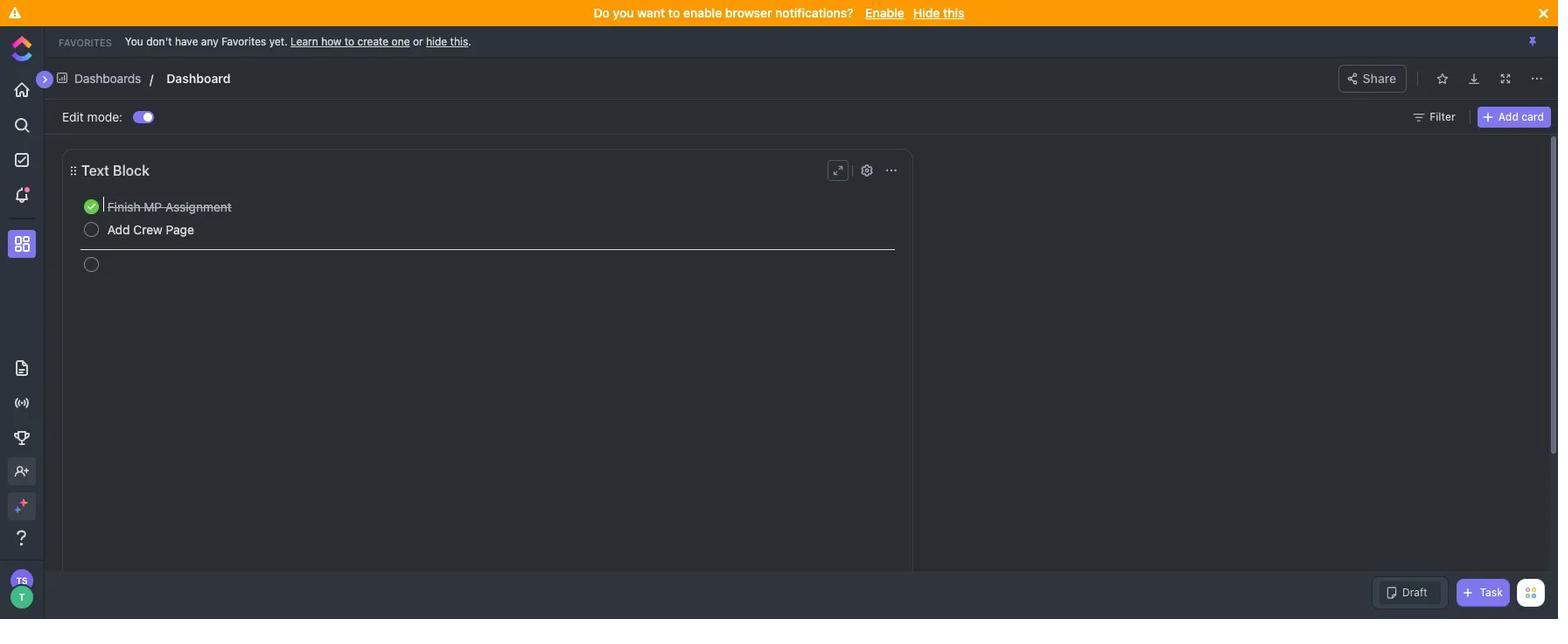 Task type: describe. For each thing, give the bounding box(es) containing it.
hide
[[913, 5, 940, 20]]

want
[[637, 5, 665, 20]]

enable
[[865, 5, 904, 20]]

ts
[[16, 576, 28, 586]]

do
[[594, 5, 610, 20]]

block
[[113, 163, 150, 178]]

11:12
[[1419, 65, 1445, 79]]

you don't have any favorites yet. learn how to create one or hide this .
[[125, 35, 471, 48]]

dashboards link
[[52, 66, 147, 91]]

0 vertical spatial to
[[668, 5, 680, 20]]

share
[[1363, 70, 1396, 85]]

1 horizontal spatial favorites
[[221, 35, 266, 48]]

enable
[[683, 5, 722, 20]]

assignment
[[165, 199, 232, 214]]

share button
[[1338, 64, 1407, 92]]

hide
[[426, 35, 447, 48]]

ts t
[[16, 576, 28, 603]]

add card
[[1499, 110, 1544, 123]]

sparkle svg 2 image
[[14, 507, 21, 513]]

text block button
[[80, 158, 822, 183]]

edit
[[62, 109, 84, 124]]

create
[[357, 35, 389, 48]]

learn
[[291, 35, 318, 48]]

hide this link
[[426, 35, 468, 48]]

.
[[468, 35, 471, 48]]

0 horizontal spatial favorites
[[59, 36, 112, 48]]

one
[[392, 35, 410, 48]]

clickup logo image
[[1476, 65, 1554, 80]]

t
[[19, 591, 25, 603]]

20,
[[1355, 65, 1372, 79]]

notifications?
[[775, 5, 854, 20]]

nov
[[1331, 65, 1352, 79]]

finish mp assignment add crew page
[[107, 199, 232, 237]]

or
[[413, 35, 423, 48]]

at
[[1406, 65, 1416, 79]]

you
[[613, 5, 634, 20]]

1 vertical spatial this
[[450, 35, 468, 48]]

1 vertical spatial to
[[345, 35, 354, 48]]

add card button
[[1478, 106, 1551, 127]]

crew
[[133, 222, 163, 237]]



Task type: vqa. For each thing, say whether or not it's contained in the screenshot.
"to"
yes



Task type: locate. For each thing, give the bounding box(es) containing it.
browser
[[725, 5, 772, 20]]

to right want at the left top of page
[[668, 5, 680, 20]]

to
[[668, 5, 680, 20], [345, 35, 354, 48]]

add inside finish mp assignment add crew page
[[107, 222, 130, 237]]

have
[[175, 35, 198, 48]]

you
[[125, 35, 143, 48]]

text block
[[81, 163, 150, 178]]

do you want to enable browser notifications? enable hide this
[[594, 5, 965, 20]]

None text field
[[166, 67, 681, 89]]

add inside button
[[1499, 110, 1519, 123]]

0 horizontal spatial to
[[345, 35, 354, 48]]

0 horizontal spatial add
[[107, 222, 130, 237]]

0 vertical spatial add
[[1499, 110, 1519, 123]]

2023
[[1375, 65, 1402, 79]]

nov 20, 2023 at 11:12 am
[[1331, 65, 1464, 79]]

0 vertical spatial this
[[943, 5, 965, 20]]

yet.
[[269, 35, 288, 48]]

sparkle svg 1 image
[[19, 499, 28, 507]]

add
[[1499, 110, 1519, 123], [107, 222, 130, 237]]

edit mode:
[[62, 109, 123, 124]]

page
[[166, 222, 194, 237]]

this
[[943, 5, 965, 20], [450, 35, 468, 48]]

am
[[1448, 65, 1464, 79]]

0 horizontal spatial this
[[450, 35, 468, 48]]

1 horizontal spatial add
[[1499, 110, 1519, 123]]

add left card
[[1499, 110, 1519, 123]]

don't
[[146, 35, 172, 48]]

card
[[1522, 110, 1544, 123]]

favorites
[[221, 35, 266, 48], [59, 36, 112, 48]]

mp
[[144, 199, 162, 214]]

favorites right any
[[221, 35, 266, 48]]

task
[[1480, 586, 1503, 599]]

text
[[81, 163, 109, 178]]

any
[[201, 35, 219, 48]]

filter button
[[1409, 106, 1463, 127]]

to right how
[[345, 35, 354, 48]]

mode:
[[87, 109, 123, 124]]

filter button
[[1409, 106, 1463, 127]]

add down finish
[[107, 222, 130, 237]]

1 horizontal spatial this
[[943, 5, 965, 20]]

dashboards
[[74, 70, 141, 85]]

finish
[[107, 199, 140, 214]]

1 vertical spatial add
[[107, 222, 130, 237]]

1 horizontal spatial to
[[668, 5, 680, 20]]

favorites up the dashboards link
[[59, 36, 112, 48]]

filter
[[1430, 110, 1456, 123]]

learn how to create one link
[[291, 35, 410, 48]]

how
[[321, 35, 342, 48]]



